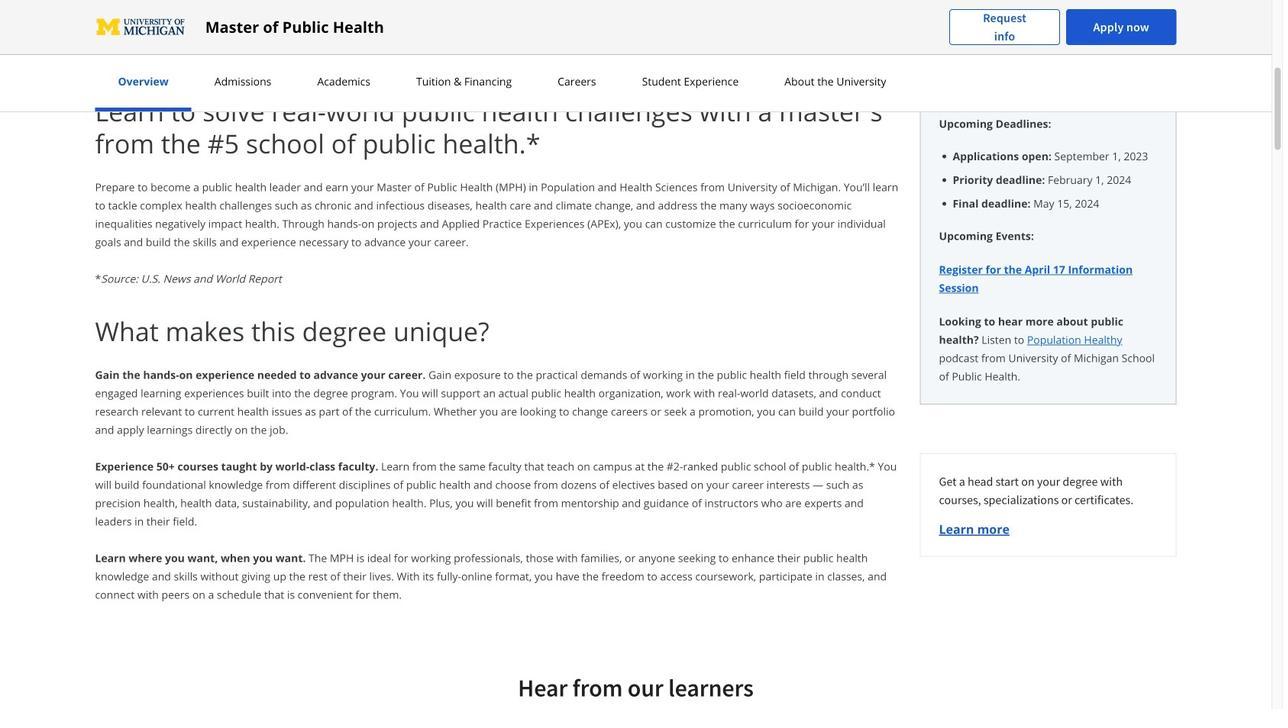 Task type: locate. For each thing, give the bounding box(es) containing it.
list
[[945, 148, 1157, 212]]



Task type: vqa. For each thing, say whether or not it's contained in the screenshot.
"generative"
no



Task type: describe. For each thing, give the bounding box(es) containing it.
university of michigan image
[[95, 15, 187, 39]]



